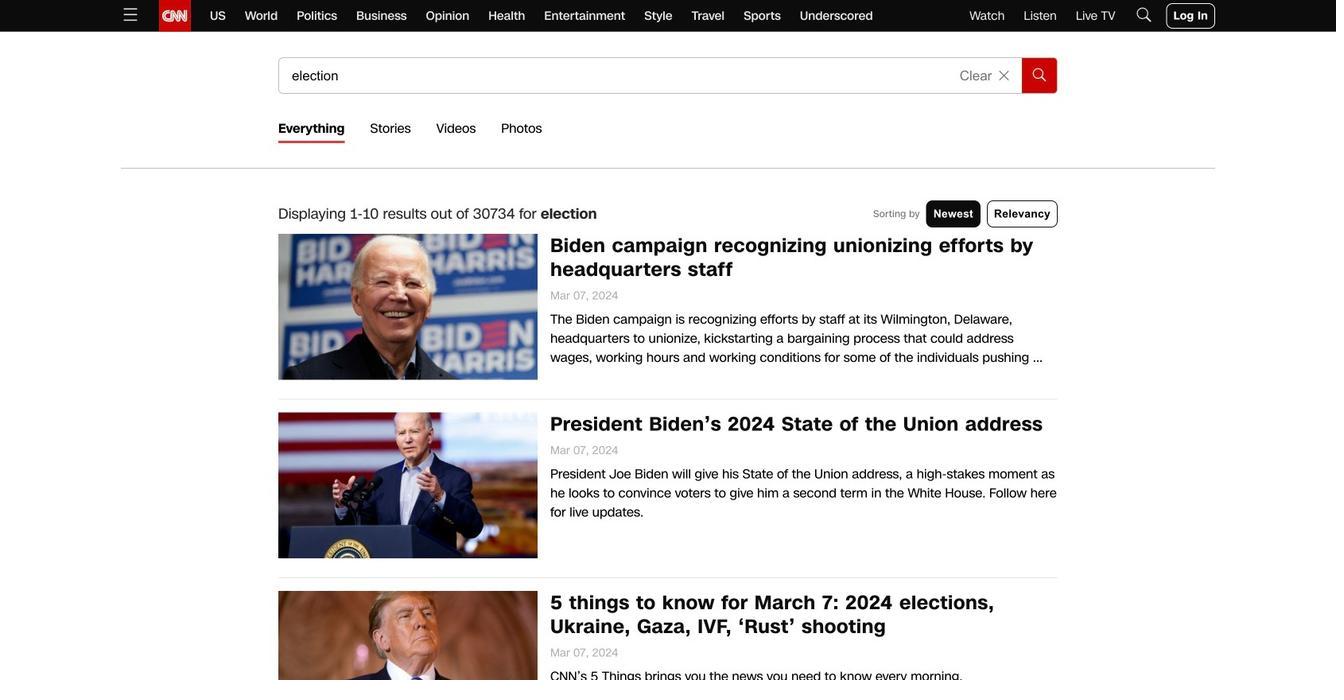 Task type: describe. For each thing, give the bounding box(es) containing it.
ui add 2 image
[[992, 63, 1017, 88]]

open menu icon image
[[121, 5, 140, 24]]



Task type: locate. For each thing, give the bounding box(es) containing it.
search image
[[1029, 63, 1050, 83]]

None text field
[[279, 58, 946, 93]]

search icon image
[[1135, 5, 1154, 24]]



Task type: vqa. For each thing, say whether or not it's contained in the screenshot.
ui add 2 ICON
yes



